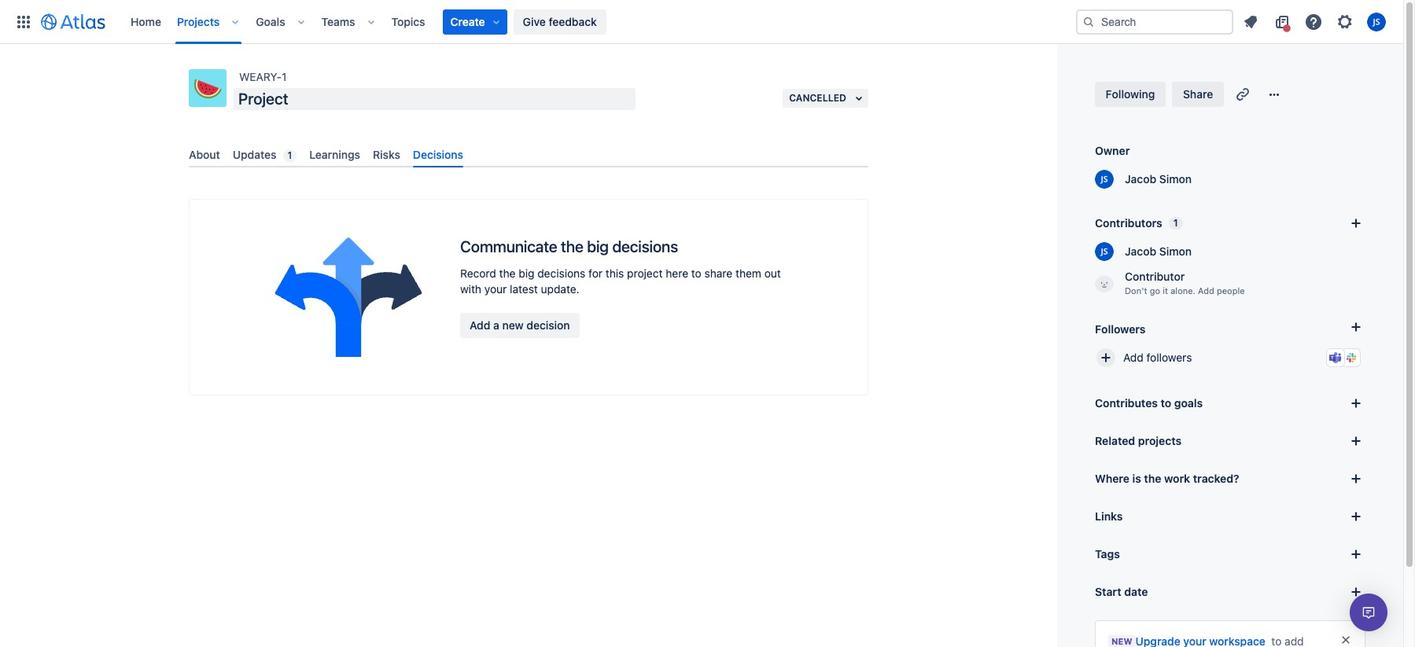 Task type: vqa. For each thing, say whether or not it's contained in the screenshot.
Filter By Title "FIELD"
no



Task type: locate. For each thing, give the bounding box(es) containing it.
0 horizontal spatial to
[[692, 267, 702, 280]]

0 vertical spatial decisions
[[612, 238, 678, 256]]

create button
[[443, 9, 507, 34]]

projects link
[[172, 9, 224, 34]]

2 horizontal spatial 1
[[1174, 217, 1179, 229]]

add tag image
[[1347, 545, 1366, 564]]

1 inside weary-1 project
[[282, 70, 287, 83]]

add inside button
[[1124, 351, 1144, 364]]

big for record
[[519, 267, 535, 280]]

weary-1 link
[[239, 69, 287, 85]]

jacob simon link
[[1116, 172, 1192, 187], [1116, 244, 1192, 260]]

simon
[[1160, 172, 1192, 186], [1160, 245, 1192, 258]]

latest
[[510, 283, 538, 296]]

1 jacob simon button from the top
[[1095, 170, 1192, 189]]

decisions inside "record the big decisions for this project here to share them out with your latest update."
[[538, 267, 586, 280]]

1 horizontal spatial the
[[561, 238, 584, 256]]

1 vertical spatial decisions
[[538, 267, 586, 280]]

following button
[[1095, 82, 1166, 107]]

simon up the contributors
[[1160, 172, 1192, 186]]

2 vertical spatial add
[[1124, 351, 1144, 364]]

1 jacob simon from the top
[[1125, 172, 1192, 186]]

1 horizontal spatial 1
[[288, 150, 292, 161]]

add inside contributor don't go it alone. add people
[[1198, 286, 1215, 296]]

goals link
[[251, 9, 290, 34]]

0 vertical spatial to
[[692, 267, 702, 280]]

set start date image
[[1347, 583, 1366, 602]]

0 horizontal spatial add
[[470, 319, 491, 332]]

decisions
[[413, 148, 464, 161]]

related
[[1095, 434, 1136, 448]]

followers
[[1095, 322, 1146, 336]]

links
[[1095, 510, 1123, 523]]

the inside "record the big decisions for this project here to share them out with your latest update."
[[499, 267, 516, 280]]

1
[[282, 70, 287, 83], [288, 150, 292, 161], [1174, 217, 1179, 229]]

1 horizontal spatial to
[[1161, 397, 1172, 410]]

open intercom messenger image
[[1360, 604, 1379, 622]]

them
[[736, 267, 762, 280]]

0 horizontal spatial 1
[[282, 70, 287, 83]]

add team or contributors image
[[1347, 214, 1366, 233]]

1 vertical spatial jacob simon button
[[1095, 242, 1192, 261]]

jacob simon
[[1125, 172, 1192, 186], [1125, 245, 1192, 258]]

1 right updates at the top left
[[288, 150, 292, 161]]

the
[[561, 238, 584, 256], [499, 267, 516, 280], [1145, 472, 1162, 486]]

1 vertical spatial add
[[470, 319, 491, 332]]

updates
[[233, 148, 277, 161]]

2 jacob from the top
[[1125, 245, 1157, 258]]

add left a
[[470, 319, 491, 332]]

goals
[[256, 15, 285, 28]]

1 vertical spatial jacob
[[1125, 245, 1157, 258]]

alone.
[[1171, 286, 1196, 296]]

1 jacob simon link from the top
[[1116, 172, 1192, 187]]

jacob up contributor at the right of page
[[1125, 245, 1157, 258]]

tags
[[1095, 548, 1120, 561]]

the up your
[[499, 267, 516, 280]]

jacob simon button up contributor at the right of page
[[1095, 242, 1192, 261]]

banner containing home
[[0, 0, 1404, 44]]

add a follower image
[[1347, 318, 1366, 337]]

jacob simon up the contributors
[[1125, 172, 1192, 186]]

0 vertical spatial big
[[587, 238, 609, 256]]

jacob simon button
[[1095, 170, 1192, 189], [1095, 242, 1192, 261]]

2 horizontal spatial add
[[1198, 286, 1215, 296]]

1 jacob from the top
[[1125, 172, 1157, 186]]

give
[[523, 15, 546, 28]]

jacob down "owner"
[[1125, 172, 1157, 186]]

this
[[606, 267, 624, 280]]

decision
[[527, 319, 570, 332]]

risks
[[373, 148, 400, 161]]

0 horizontal spatial the
[[499, 267, 516, 280]]

1 vertical spatial simon
[[1160, 245, 1192, 258]]

2 vertical spatial 1
[[1174, 217, 1179, 229]]

contributes to goals
[[1095, 397, 1203, 410]]

2 jacob simon from the top
[[1125, 245, 1192, 258]]

teams
[[322, 15, 355, 28]]

communicate
[[460, 238, 558, 256]]

to right the here
[[692, 267, 702, 280]]

feedback
[[549, 15, 597, 28]]

home
[[131, 15, 161, 28]]

jacob simon link up contributor at the right of page
[[1116, 244, 1192, 260]]

2 simon from the top
[[1160, 245, 1192, 258]]

add followers
[[1124, 351, 1193, 364]]

0 horizontal spatial decisions
[[538, 267, 586, 280]]

add a new decision button
[[460, 313, 580, 339]]

1 vertical spatial jacob simon
[[1125, 245, 1192, 258]]

1 horizontal spatial big
[[587, 238, 609, 256]]

0 vertical spatial jacob simon button
[[1095, 170, 1192, 189]]

0 vertical spatial jacob
[[1125, 172, 1157, 186]]

people
[[1217, 286, 1245, 296]]

simon for first jacob simon popup button from the bottom's jacob simon link
[[1160, 245, 1192, 258]]

big
[[587, 238, 609, 256], [519, 267, 535, 280]]

decisions for communicate the big decisions
[[612, 238, 678, 256]]

about
[[189, 148, 220, 161]]

the right is
[[1145, 472, 1162, 486]]

0 vertical spatial jacob simon
[[1125, 172, 1192, 186]]

share
[[1184, 87, 1214, 101]]

to left goals
[[1161, 397, 1172, 410]]

followers
[[1147, 351, 1193, 364]]

tab list containing about
[[183, 142, 875, 168]]

project
[[627, 267, 663, 280]]

cancelled button
[[783, 89, 869, 108]]

1 right the contributors
[[1174, 217, 1179, 229]]

add right alone.
[[1198, 286, 1215, 296]]

0 vertical spatial the
[[561, 238, 584, 256]]

1 vertical spatial the
[[499, 267, 516, 280]]

simon up contributor at the right of page
[[1160, 245, 1192, 258]]

communicate the big decisions
[[460, 238, 678, 256]]

0 vertical spatial add
[[1198, 286, 1215, 296]]

1 simon from the top
[[1160, 172, 1192, 186]]

add right add follower icon
[[1124, 351, 1144, 364]]

new link
[[1109, 634, 1266, 648]]

1 horizontal spatial decisions
[[612, 238, 678, 256]]

weary-
[[239, 70, 282, 83]]

0 horizontal spatial big
[[519, 267, 535, 280]]

add follower image
[[1097, 349, 1116, 367]]

jacob simon button down "owner"
[[1095, 170, 1192, 189]]

a
[[493, 319, 500, 332]]

owner
[[1095, 144, 1130, 157]]

1 up project
[[282, 70, 287, 83]]

0 vertical spatial jacob simon link
[[1116, 172, 1192, 187]]

banner
[[0, 0, 1404, 44]]

the up the update.
[[561, 238, 584, 256]]

big up latest
[[519, 267, 535, 280]]

account image
[[1368, 12, 1387, 31]]

record the big decisions for this project here to share them out with your latest update.
[[460, 267, 781, 296]]

2 jacob simon link from the top
[[1116, 244, 1192, 260]]

slack logo showing nan channels are connected to this project image
[[1346, 352, 1358, 364]]

tab list
[[183, 142, 875, 168]]

decisions up the update.
[[538, 267, 586, 280]]

jacob
[[1125, 172, 1157, 186], [1125, 245, 1157, 258]]

decisions
[[612, 238, 678, 256], [538, 267, 586, 280]]

1 horizontal spatial add
[[1124, 351, 1144, 364]]

1 vertical spatial big
[[519, 267, 535, 280]]

jacob simon link for first jacob simon popup button from the bottom
[[1116, 244, 1192, 260]]

2 vertical spatial the
[[1145, 472, 1162, 486]]

big up for
[[587, 238, 609, 256]]

1 vertical spatial jacob simon link
[[1116, 244, 1192, 260]]

jacob for first jacob simon popup button from the bottom's jacob simon link
[[1125, 245, 1157, 258]]

with
[[460, 283, 482, 296]]

big inside "record the big decisions for this project here to share them out with your latest update."
[[519, 267, 535, 280]]

home link
[[126, 9, 166, 34]]

related projects
[[1095, 434, 1182, 448]]

jacob simon up contributor at the right of page
[[1125, 245, 1192, 258]]

contributes
[[1095, 397, 1158, 410]]

tracked?
[[1194, 472, 1240, 486]]

add inside button
[[470, 319, 491, 332]]

jacob simon link for 1st jacob simon popup button from the top of the page
[[1116, 172, 1192, 187]]

add
[[1198, 286, 1215, 296], [470, 319, 491, 332], [1124, 351, 1144, 364]]

jacob simon link down "owner"
[[1116, 172, 1192, 187]]

decisions up project
[[612, 238, 678, 256]]

give feedback
[[523, 15, 597, 28]]

start
[[1095, 585, 1122, 599]]

to
[[692, 267, 702, 280], [1161, 397, 1172, 410]]

0 vertical spatial simon
[[1160, 172, 1192, 186]]

give feedback button
[[514, 9, 607, 34]]

add for add a new decision
[[470, 319, 491, 332]]

0 vertical spatial 1
[[282, 70, 287, 83]]



Task type: describe. For each thing, give the bounding box(es) containing it.
share
[[705, 267, 733, 280]]

share button
[[1173, 82, 1225, 107]]

topics link
[[387, 9, 430, 34]]

1 vertical spatial to
[[1161, 397, 1172, 410]]

goals
[[1175, 397, 1203, 410]]

to inside "record the big decisions for this project here to share them out with your latest update."
[[692, 267, 702, 280]]

update.
[[541, 283, 580, 296]]

create
[[451, 15, 485, 28]]

add followers button
[[1089, 341, 1372, 375]]

the for communicate
[[561, 238, 584, 256]]

add for add followers
[[1124, 351, 1144, 364]]

date
[[1125, 585, 1148, 599]]

decisions for record the big decisions for this project here to share them out with your latest update.
[[538, 267, 586, 280]]

2 horizontal spatial the
[[1145, 472, 1162, 486]]

projects
[[1139, 434, 1182, 448]]

jacob simon for first jacob simon popup button from the bottom's jacob simon link
[[1125, 245, 1192, 258]]

following
[[1106, 87, 1155, 101]]

for
[[589, 267, 603, 280]]

start date
[[1095, 585, 1148, 599]]

add work tracking links image
[[1347, 470, 1366, 489]]

projects
[[177, 15, 220, 28]]

new
[[1112, 637, 1133, 647]]

jacob simon for jacob simon link associated with 1st jacob simon popup button from the top of the page
[[1125, 172, 1192, 186]]

add goals image
[[1347, 394, 1366, 413]]

learnings
[[309, 148, 360, 161]]

switch to... image
[[14, 12, 33, 31]]

contributor
[[1125, 270, 1185, 283]]

your
[[485, 283, 507, 296]]

out
[[765, 267, 781, 280]]

msteams logo showing  channels are connected to this project image
[[1330, 352, 1342, 364]]

top element
[[9, 0, 1077, 44]]

the for record
[[499, 267, 516, 280]]

simon for jacob simon link associated with 1st jacob simon popup button from the top of the page
[[1160, 172, 1192, 186]]

notifications image
[[1242, 12, 1261, 31]]

add a new decision
[[470, 319, 570, 332]]

cancelled
[[790, 92, 847, 104]]

add link image
[[1347, 508, 1366, 526]]

new
[[502, 319, 524, 332]]

go
[[1150, 286, 1161, 296]]

where
[[1095, 472, 1130, 486]]

don't
[[1125, 286, 1148, 296]]

add related project image
[[1347, 432, 1366, 451]]

1 vertical spatial 1
[[288, 150, 292, 161]]

teams link
[[317, 9, 360, 34]]

jacob for jacob simon link associated with 1st jacob simon popup button from the top of the page
[[1125, 172, 1157, 186]]

Search field
[[1077, 9, 1234, 34]]

here
[[666, 267, 689, 280]]

topics
[[392, 15, 425, 28]]

weary-1 project
[[238, 70, 288, 108]]

contributors
[[1095, 216, 1163, 230]]

contributor don't go it alone. add people
[[1125, 270, 1245, 296]]

is
[[1133, 472, 1142, 486]]

close banner image
[[1340, 634, 1353, 647]]

record
[[460, 267, 496, 280]]

big for communicate
[[587, 238, 609, 256]]

2 jacob simon button from the top
[[1095, 242, 1192, 261]]

help image
[[1305, 12, 1324, 31]]

settings image
[[1336, 12, 1355, 31]]

work
[[1165, 472, 1191, 486]]

project
[[238, 90, 288, 108]]

where is the work tracked?
[[1095, 472, 1240, 486]]

search image
[[1083, 15, 1095, 28]]

it
[[1163, 286, 1169, 296]]



